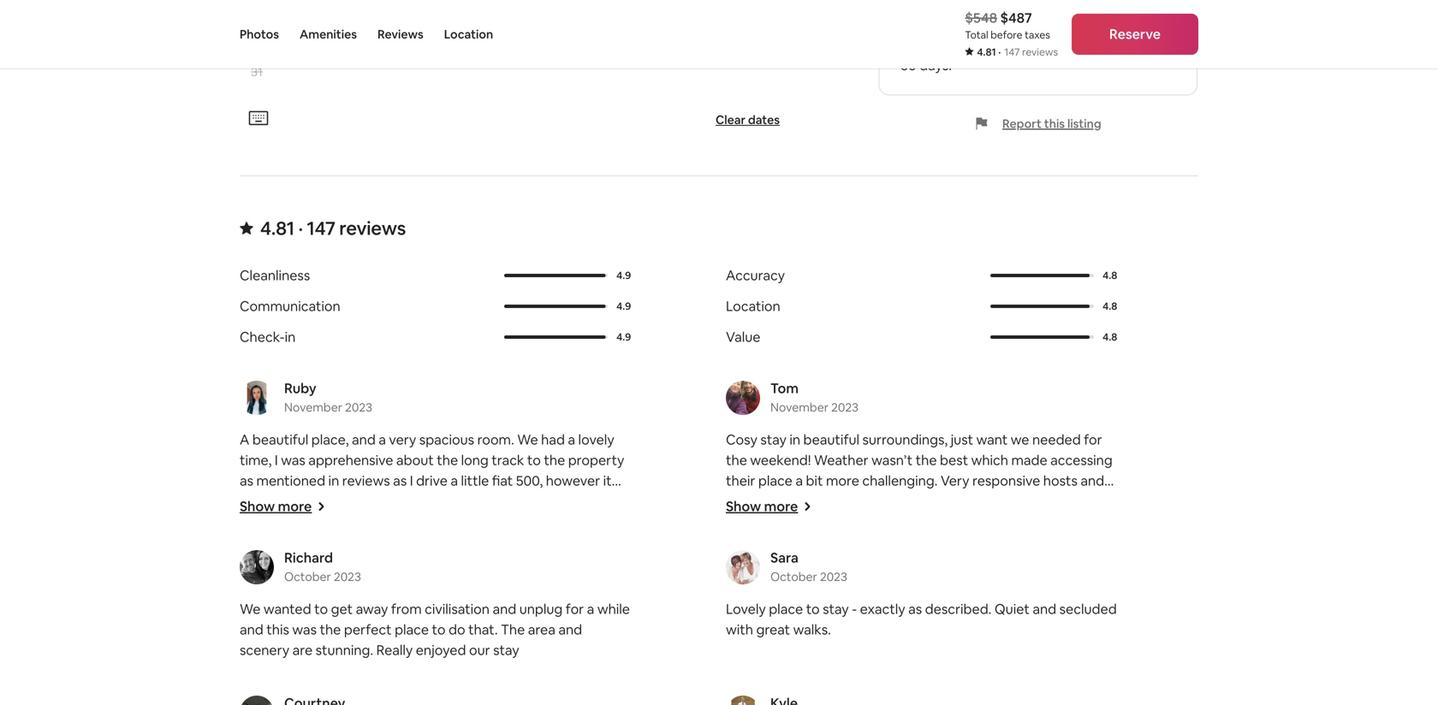 Task type: locate. For each thing, give the bounding box(es) containing it.
stay left -
[[823, 601, 849, 618]]

2023 for sara
[[820, 569, 848, 585]]

2 horizontal spatial in
[[790, 431, 801, 449]]

28, sunday, january 2024. available. there is a 2 night minimum stay requirement. select as check-in date. button
[[525, 16, 561, 52]]

november down tom
[[771, 400, 829, 415]]

steady.
[[240, 513, 285, 531]]

show more for as
[[240, 498, 312, 515]]

of right rate on the right
[[1059, 39, 1073, 57]]

0 vertical spatial 147
[[1005, 45, 1020, 59]]

24
[[250, 26, 264, 42]]

·
[[999, 45, 1001, 59], [298, 216, 303, 241]]

i left 'drive'
[[410, 472, 413, 490]]

i right time,
[[275, 452, 278, 469]]

october down sara
[[771, 569, 818, 585]]

0 horizontal spatial stay
[[493, 642, 519, 659]]

place inside we wanted to get away from civilisation and unplug for a while and this was the perfect place to do that. the area and scenery are stunning. really enjoyed our stay
[[395, 621, 429, 639]]

beautiful
[[252, 431, 309, 449], [804, 431, 860, 449], [570, 513, 626, 531]]

and up "apprehensive"
[[352, 431, 376, 449]]

0 horizontal spatial i
[[275, 452, 278, 469]]

rated 4.8 out of 5 stars for location image
[[991, 305, 1094, 308], [991, 305, 1090, 308]]

this
[[1044, 116, 1065, 131], [267, 621, 289, 639]]

the left avg.
[[932, 39, 953, 57]]

4.81 down total
[[977, 45, 996, 59]]

in
[[285, 328, 296, 346], [790, 431, 801, 449], [328, 472, 339, 490]]

147
[[1005, 45, 1020, 59], [307, 216, 335, 241]]

in inside cosy stay in beautiful surroundings, just want we needed for the weekend! weather wasn't the best which made accessing their place a bit more challenging. very responsive hosts and helpful for local tips.
[[790, 431, 801, 449]]

0 vertical spatial 4.81 · 147 reviews
[[977, 45, 1058, 59]]

0 vertical spatial stay
[[761, 431, 787, 449]]

0 horizontal spatial dates
[[748, 112, 780, 127]]

rated 4.9 out of 5 stars for check-in image
[[504, 336, 608, 339], [504, 336, 606, 339]]

was inside we wanted to get away from civilisation and unplug for a while and this was the perfect place to do that. the area and scenery are stunning. really enjoyed our stay
[[292, 621, 317, 639]]

0 vertical spatial for
[[1084, 431, 1103, 449]]

rated 4.8 out of 5 stars for value image
[[991, 336, 1094, 339], [991, 336, 1090, 339]]

1 vertical spatial dates
[[748, 112, 780, 127]]

for right unplug
[[566, 601, 584, 618]]

was
[[281, 452, 306, 469], [240, 493, 264, 510], [292, 621, 317, 639]]

1 vertical spatial 4.8
[[1103, 300, 1118, 313]]

2 4.8 from the top
[[1103, 300, 1118, 313]]

however
[[546, 472, 600, 490]]

for inside we wanted to get away from civilisation and unplug for a while and this was the perfect place to do that. the area and scenery are stunning. really enjoyed our stay
[[566, 601, 584, 618]]

than left the price.
[[900, 39, 929, 57]]

1 show more from the left
[[240, 498, 312, 515]]

the down when
[[435, 513, 459, 531]]

2023 up get
[[334, 569, 361, 585]]

1 horizontal spatial of
[[1059, 39, 1073, 57]]

0 horizontal spatial this
[[267, 621, 289, 639]]

put
[[342, 513, 364, 531]]

4.8 for accuracy
[[1103, 269, 1118, 282]]

zoo.
[[301, 554, 327, 572]]

your
[[986, 22, 1015, 40]]

1 horizontal spatial from
[[426, 534, 457, 551]]

away
[[356, 601, 388, 618]]

1 show more button from the left
[[240, 498, 326, 515]]

amenities button
[[300, 0, 357, 68]]

and down accessing
[[1081, 472, 1105, 490]]

0 vertical spatial 4.81
[[977, 45, 996, 59]]

to up 500,
[[527, 452, 541, 469]]

show more down the mentioned
[[240, 498, 312, 515]]

richard image
[[240, 550, 274, 585], [240, 550, 274, 585]]

4.9 for communication
[[617, 300, 631, 313]]

4.81 up the cleanliness
[[260, 216, 295, 241]]

rated 4.9 out of 5 stars for cleanliness image
[[504, 274, 608, 277], [504, 274, 606, 277]]

stay right our
[[493, 642, 519, 659]]

stay up weekend!
[[761, 431, 787, 449]]

from inside we wanted to get away from civilisation and unplug for a while and this was the perfect place to do that. the area and scenery are stunning. really enjoyed our stay
[[391, 601, 422, 618]]

dates inside button
[[748, 112, 780, 127]]

2 show from the left
[[726, 498, 761, 515]]

challenging.
[[863, 472, 938, 490]]

than up be
[[304, 493, 332, 510]]

1 4.8 from the top
[[1103, 269, 1118, 282]]

place up great on the right bottom of the page
[[769, 601, 803, 618]]

1 vertical spatial location
[[726, 297, 781, 315]]

1 horizontal spatial i
[[410, 472, 413, 490]]

0 horizontal spatial 4.81
[[260, 216, 295, 241]]

2 vertical spatial are
[[293, 642, 313, 659]]

1 vertical spatial reviews
[[339, 216, 406, 241]]

1 horizontal spatial stay
[[761, 431, 787, 449]]

0 horizontal spatial we
[[240, 601, 261, 618]]

are inside we wanted to get away from civilisation and unplug for a while and this was the perfect place to do that. the area and scenery are stunning. really enjoyed our stay
[[293, 642, 313, 659]]

147 up the cleanliness
[[307, 216, 335, 241]]

we left had
[[517, 431, 538, 449]]

bit
[[806, 472, 823, 490]]

this left "listing"
[[1044, 116, 1065, 131]]

place down weekend!
[[758, 472, 793, 490]]

1 vertical spatial are
[[547, 513, 567, 531]]

a right had
[[568, 431, 575, 449]]

2 vertical spatial place
[[395, 621, 429, 639]]

you
[[320, 575, 343, 592]]

a left while
[[587, 601, 594, 618]]

october for sara
[[771, 569, 818, 585]]

are right scenery
[[293, 642, 313, 659]]

1 horizontal spatial location
[[726, 297, 781, 315]]

5mph,
[[500, 493, 539, 510]]

1 november from the left
[[284, 400, 342, 415]]

2 4.9 from the top
[[617, 300, 631, 313]]

30, tuesday, january 2024. available. there is a 2 night minimum stay requirement. select as check-in date. button
[[600, 16, 636, 52]]

are
[[1056, 22, 1076, 40], [547, 513, 567, 531], [293, 642, 313, 659]]

1 vertical spatial 147
[[307, 216, 335, 241]]

1 show from the left
[[240, 498, 275, 515]]

helpful
[[726, 493, 769, 510]]

beautiful up weather
[[804, 431, 860, 449]]

as down time,
[[240, 472, 253, 490]]

2 november from the left
[[771, 400, 829, 415]]

a beautiful place, and a very spacious room. we had a lovely time, i was apprehensive about the long track to the property as mentioned in reviews as i drive a little fiat 500, however it was more than manageable when driving 5mph, slow and steady. dont be put off by this! the surroundings are beautiful and very rural, but not too far from the likes of ulverston and the safari zoo. we felt a million miles from home (in a good way!). thank you so much
[[240, 431, 626, 592]]

1 vertical spatial we
[[330, 554, 351, 572]]

1 vertical spatial than
[[304, 493, 332, 510]]

for for we wanted to get away from civilisation and unplug for a while and this was the perfect place to do that. the area and scenery are stunning. really enjoyed our stay
[[566, 601, 584, 618]]

1 horizontal spatial the
[[501, 621, 525, 639]]

october inside sara october 2023
[[771, 569, 818, 585]]

dates inside your dates are $61 less than the avg. nightly rate of the last 60 days.
[[1018, 22, 1053, 40]]

4.81 · 147 reviews up the cleanliness
[[260, 216, 406, 241]]

0 horizontal spatial 147
[[307, 216, 335, 241]]

thank
[[279, 575, 317, 592]]

than
[[900, 39, 929, 57], [304, 493, 332, 510]]

this down wanted
[[267, 621, 289, 639]]

2023 for ruby
[[345, 400, 372, 415]]

4.81
[[977, 45, 996, 59], [260, 216, 295, 241]]

are inside the a beautiful place, and a very spacious room. we had a lovely time, i was apprehensive about the long track to the property as mentioned in reviews as i drive a little fiat 500, however it was more than manageable when driving 5mph, slow and steady. dont be put off by this! the surroundings are beautiful and very rural, but not too far from the likes of ulverston and the safari zoo. we felt a million miles from home (in a good way!). thank you so much
[[547, 513, 567, 531]]

26 button
[[313, 16, 351, 52]]

place inside cosy stay in beautiful surroundings, just want we needed for the weekend! weather wasn't the best which made accessing their place a bit more challenging. very responsive hosts and helpful for local tips.
[[758, 472, 793, 490]]

a inside cosy stay in beautiful surroundings, just want we needed for the weekend! weather wasn't the best which made accessing their place a bit more challenging. very responsive hosts and helpful for local tips.
[[796, 472, 803, 490]]

1 vertical spatial for
[[772, 493, 790, 510]]

beautiful up time,
[[252, 431, 309, 449]]

2 show more from the left
[[726, 498, 798, 515]]

home
[[502, 554, 538, 572]]

and up "good"
[[594, 534, 618, 551]]

2023 up the walks.
[[820, 569, 848, 585]]

0 vertical spatial 4.9
[[617, 269, 631, 282]]

ruby november 2023
[[284, 380, 372, 415]]

1 vertical spatial this
[[267, 621, 289, 639]]

was for wanted
[[292, 621, 317, 639]]

we
[[1011, 431, 1030, 449]]

1 horizontal spatial dates
[[1018, 22, 1053, 40]]

$487
[[1001, 9, 1032, 27]]

exactly
[[860, 601, 906, 618]]

1 vertical spatial 4.9
[[617, 300, 631, 313]]

show more down their
[[726, 498, 798, 515]]

fiat
[[492, 472, 513, 490]]

rate
[[1031, 39, 1056, 57]]

1 horizontal spatial are
[[547, 513, 567, 531]]

2023 up weather
[[831, 400, 859, 415]]

and down however
[[574, 493, 597, 510]]

4.81 · 147 reviews down before
[[977, 45, 1058, 59]]

we down but on the left of the page
[[330, 554, 351, 572]]

for left local
[[772, 493, 790, 510]]

0 vertical spatial i
[[275, 452, 278, 469]]

beautiful down 'it'
[[570, 513, 626, 531]]

value
[[726, 328, 761, 346]]

little
[[461, 472, 489, 490]]

2 vertical spatial in
[[328, 472, 339, 490]]

list
[[233, 380, 1206, 706]]

1 horizontal spatial we
[[330, 554, 351, 572]]

the down get
[[320, 621, 341, 639]]

report this listing
[[1003, 116, 1102, 131]]

list containing ruby
[[233, 380, 1206, 706]]

not
[[356, 534, 378, 551]]

show more button for more
[[726, 498, 812, 515]]

are down slow
[[547, 513, 567, 531]]

147 down before
[[1005, 45, 1020, 59]]

in up weekend!
[[790, 431, 801, 449]]

0 horizontal spatial as
[[240, 472, 253, 490]]

2023 inside richard october 2023
[[334, 569, 361, 585]]

lovely
[[726, 601, 766, 618]]

lovely place to stay - exactly as described. quiet and secluded with great walks.
[[726, 601, 1117, 639]]

reviews inside the a beautiful place, and a very spacious room. we had a lovely time, i was apprehensive about the long track to the property as mentioned in reviews as i drive a little fiat 500, however it was more than manageable when driving 5mph, slow and steady. dont be put off by this! the surroundings are beautiful and very rural, but not too far from the likes of ulverston and the safari zoo. we felt a million miles from home (in a good way!). thank you so much
[[342, 472, 390, 490]]

much
[[364, 575, 399, 592]]

0 vertical spatial of
[[1059, 39, 1073, 57]]

for up accessing
[[1084, 431, 1103, 449]]

days.
[[920, 56, 952, 74]]

30
[[476, 26, 490, 42]]

2023 up place,
[[345, 400, 372, 415]]

dates
[[1018, 22, 1053, 40], [748, 112, 780, 127]]

room.
[[477, 431, 514, 449]]

check-in
[[240, 328, 296, 346]]

0 vertical spatial the
[[435, 513, 459, 531]]

total
[[965, 28, 989, 42]]

· up the cleanliness
[[298, 216, 303, 241]]

was for beautiful
[[281, 452, 306, 469]]

rated 4.9 out of 5 stars for communication image
[[504, 305, 608, 308], [504, 305, 606, 308]]

in down "apprehensive"
[[328, 472, 339, 490]]

2023 inside tom november 2023
[[831, 400, 859, 415]]

2 vertical spatial was
[[292, 621, 317, 639]]

1 horizontal spatial for
[[772, 493, 790, 510]]

from
[[426, 534, 457, 551], [468, 554, 499, 572], [391, 601, 422, 618]]

show down their
[[726, 498, 761, 515]]

2 vertical spatial stay
[[493, 642, 519, 659]]

1 vertical spatial 4.81
[[260, 216, 295, 241]]

very up about
[[389, 431, 416, 449]]

show down the mentioned
[[240, 498, 275, 515]]

and right quiet on the bottom right of page
[[1033, 601, 1057, 618]]

this!
[[406, 513, 432, 531]]

show for a beautiful place, and a very spacious room. we had a lovely time, i was apprehensive about the long track to the property as mentioned in reviews as i drive a little fiat 500, however it was more than manageable when driving 5mph, slow and steady. dont be put off by this! the surroundings are beautiful and very rural, but not too far from the likes of ulverston and the safari zoo. we felt a million miles from home (in a good way!). thank you so much
[[240, 498, 275, 515]]

was down wanted
[[292, 621, 317, 639]]

november inside tom november 2023
[[771, 400, 829, 415]]

0 horizontal spatial show more
[[240, 498, 312, 515]]

3 4.8 from the top
[[1103, 330, 1118, 344]]

1 horizontal spatial october
[[771, 569, 818, 585]]

show more button down their
[[726, 498, 812, 515]]

2 horizontal spatial from
[[468, 554, 499, 572]]

as
[[240, 472, 253, 490], [393, 472, 407, 490], [909, 601, 922, 618]]

1 vertical spatial the
[[501, 621, 525, 639]]

2 vertical spatial for
[[566, 601, 584, 618]]

· down before
[[999, 45, 1001, 59]]

we down way!).
[[240, 601, 261, 618]]

november down ruby
[[284, 400, 342, 415]]

was up the mentioned
[[281, 452, 306, 469]]

to up the walks.
[[806, 601, 820, 618]]

and up scenery
[[240, 621, 264, 639]]

0 horizontal spatial the
[[435, 513, 459, 531]]

1 vertical spatial i
[[410, 472, 413, 490]]

in down 'communication' at top left
[[285, 328, 296, 346]]

1 4.9 from the top
[[617, 269, 631, 282]]

taxes
[[1025, 28, 1050, 42]]

0 horizontal spatial show more button
[[240, 498, 326, 515]]

2 vertical spatial 4.8
[[1103, 330, 1118, 344]]

1 vertical spatial ·
[[298, 216, 303, 241]]

1 horizontal spatial very
[[389, 431, 416, 449]]

1 vertical spatial stay
[[823, 601, 849, 618]]

0 horizontal spatial show
[[240, 498, 275, 515]]

place inside lovely place to stay - exactly as described. quiet and secluded with great walks.
[[769, 601, 803, 618]]

1 horizontal spatial this
[[1044, 116, 1065, 131]]

0 vertical spatial ·
[[999, 45, 1001, 59]]

as right 'exactly'
[[909, 601, 922, 618]]

show more button down the mentioned
[[240, 498, 326, 515]]

1 horizontal spatial in
[[328, 472, 339, 490]]

the left likes at left
[[460, 534, 481, 551]]

0 horizontal spatial ·
[[298, 216, 303, 241]]

rated 4.8 out of 5 stars for accuracy image
[[991, 274, 1094, 277], [991, 274, 1090, 277]]

$61
[[1079, 22, 1101, 40]]

1 horizontal spatial show more
[[726, 498, 798, 515]]

2 vertical spatial 4.9
[[617, 330, 631, 344]]

from right away at left bottom
[[391, 601, 422, 618]]

1 vertical spatial very
[[267, 534, 294, 551]]

0 horizontal spatial in
[[285, 328, 296, 346]]

show more
[[240, 498, 312, 515], [726, 498, 798, 515]]

3 4.9 from the top
[[617, 330, 631, 344]]

november inside ruby november 2023
[[284, 400, 342, 415]]

lovely
[[578, 431, 615, 449]]

tips.
[[826, 493, 852, 510]]

sara image
[[726, 550, 760, 585], [726, 550, 760, 585]]

a left "bit" at bottom right
[[796, 472, 803, 490]]

0 vertical spatial 4.8
[[1103, 269, 1118, 282]]

2 vertical spatial from
[[391, 601, 422, 618]]

0 horizontal spatial 4.81 · 147 reviews
[[260, 216, 406, 241]]

1 horizontal spatial 147
[[1005, 45, 1020, 59]]

to left get
[[314, 601, 328, 618]]

likes
[[484, 534, 511, 551]]

4.81 · 147 reviews
[[977, 45, 1058, 59], [260, 216, 406, 241]]

0 horizontal spatial than
[[304, 493, 332, 510]]

1 horizontal spatial november
[[771, 400, 829, 415]]

the
[[435, 513, 459, 531], [501, 621, 525, 639]]

dates for your
[[1018, 22, 1053, 40]]

about
[[396, 452, 434, 469]]

0 vertical spatial place
[[758, 472, 793, 490]]

beautiful inside cosy stay in beautiful surroundings, just want we needed for the weekend! weather wasn't the best which made accessing their place a bit more challenging. very responsive hosts and helpful for local tips.
[[804, 431, 860, 449]]

more inside cosy stay in beautiful surroundings, just want we needed for the weekend! weather wasn't the best which made accessing their place a bit more challenging. very responsive hosts and helpful for local tips.
[[826, 472, 860, 490]]

0 horizontal spatial november
[[284, 400, 342, 415]]

really
[[376, 642, 413, 659]]

from up the miles
[[426, 534, 457, 551]]

2 vertical spatial reviews
[[342, 472, 390, 490]]

lower
[[900, 22, 940, 40]]

tom november 2023
[[771, 380, 859, 415]]

of up home
[[514, 534, 527, 551]]

very
[[389, 431, 416, 449], [267, 534, 294, 551]]

the left area
[[501, 621, 525, 639]]

2023 inside ruby november 2023
[[345, 400, 372, 415]]

0 horizontal spatial for
[[566, 601, 584, 618]]

1 horizontal spatial as
[[393, 472, 407, 490]]

as down about
[[393, 472, 407, 490]]

0 vertical spatial very
[[389, 431, 416, 449]]

place up really
[[395, 621, 429, 639]]

0 vertical spatial dates
[[1018, 22, 1053, 40]]

sara
[[771, 549, 799, 567]]

more
[[826, 472, 860, 490], [267, 493, 301, 510], [278, 498, 312, 515], [764, 498, 798, 515]]

was up steady.
[[240, 493, 264, 510]]

tom image
[[726, 381, 760, 415], [726, 381, 760, 415]]

more inside the a beautiful place, and a very spacious room. we had a lovely time, i was apprehensive about the long track to the property as mentioned in reviews as i drive a little fiat 500, however it was more than manageable when driving 5mph, slow and steady. dont be put off by this! the surroundings are beautiful and very rural, but not too far from the likes of ulverston and the safari zoo. we felt a million miles from home (in a good way!). thank you so much
[[267, 493, 301, 510]]

the down had
[[544, 452, 565, 469]]

we
[[517, 431, 538, 449], [330, 554, 351, 572], [240, 601, 261, 618]]

from down likes at left
[[468, 554, 499, 572]]

stay inside lovely place to stay - exactly as described. quiet and secluded with great walks.
[[823, 601, 849, 618]]

0 vertical spatial was
[[281, 452, 306, 469]]

too
[[381, 534, 403, 551]]

1 horizontal spatial show
[[726, 498, 761, 515]]

surroundings
[[462, 513, 544, 531]]

2023 inside sara october 2023
[[820, 569, 848, 585]]

0 horizontal spatial of
[[514, 534, 527, 551]]

1 vertical spatial of
[[514, 534, 527, 551]]

4.9 for check-in
[[617, 330, 631, 344]]

2 horizontal spatial are
[[1056, 22, 1076, 40]]

october
[[284, 569, 331, 585], [771, 569, 818, 585]]

1 october from the left
[[284, 569, 331, 585]]

2 show more button from the left
[[726, 498, 812, 515]]

october inside richard october 2023
[[284, 569, 331, 585]]

are left $61
[[1056, 22, 1076, 40]]

october down richard
[[284, 569, 331, 585]]

60
[[900, 56, 917, 74]]

0 vertical spatial than
[[900, 39, 929, 57]]

ulverston
[[530, 534, 591, 551]]

very up safari
[[267, 534, 294, 551]]

i
[[275, 452, 278, 469], [410, 472, 413, 490]]

2 horizontal spatial as
[[909, 601, 922, 618]]

0 vertical spatial are
[[1056, 22, 1076, 40]]

2 october from the left
[[771, 569, 818, 585]]

0 horizontal spatial location
[[444, 27, 493, 42]]



Task type: vqa. For each thing, say whether or not it's contained in the screenshot.
What can we help you find? tab list
no



Task type: describe. For each thing, give the bounding box(es) containing it.
spacious
[[419, 431, 474, 449]]

secluded
[[1060, 601, 1117, 618]]

report this listing button
[[975, 116, 1102, 131]]

are inside your dates are $61 less than the avg. nightly rate of the last 60 days.
[[1056, 22, 1076, 40]]

we wanted to get away from civilisation and unplug for a while and this was the perfect place to do that. the area and scenery are stunning. really enjoyed our stay
[[240, 601, 630, 659]]

24 button
[[238, 16, 276, 52]]

1 horizontal spatial ·
[[999, 45, 1001, 59]]

a right (in
[[559, 554, 567, 572]]

accessing
[[1051, 452, 1113, 469]]

stunning.
[[316, 642, 373, 659]]

apprehensive
[[308, 452, 393, 469]]

ruby image
[[240, 381, 274, 415]]

4.8 for value
[[1103, 330, 1118, 344]]

in inside the a beautiful place, and a very spacious room. we had a lovely time, i was apprehensive about the long track to the property as mentioned in reviews as i drive a little fiat 500, however it was more than manageable when driving 5mph, slow and steady. dont be put off by this! the surroundings are beautiful and very rural, but not too far from the likes of ulverston and the safari zoo. we felt a million miles from home (in a good way!). thank you so much
[[328, 472, 339, 490]]

29 button
[[426, 16, 464, 52]]

1 horizontal spatial beautiful
[[570, 513, 626, 531]]

than inside the a beautiful place, and a very spacious room. we had a lovely time, i was apprehensive about the long track to the property as mentioned in reviews as i drive a little fiat 500, however it was more than manageable when driving 5mph, slow and steady. dont be put off by this! the surroundings are beautiful and very rural, but not too far from the likes of ulverston and the safari zoo. we felt a million miles from home (in a good way!). thank you so much
[[304, 493, 332, 510]]

responsive
[[973, 472, 1041, 490]]

your dates are $61 less than the avg. nightly rate of the last 60 days.
[[900, 22, 1127, 74]]

500,
[[516, 472, 543, 490]]

for for cosy stay in beautiful surroundings, just want we needed for the weekend! weather wasn't the best which made accessing their place a bit more challenging. very responsive hosts and helpful for local tips.
[[1084, 431, 1103, 449]]

miles
[[432, 554, 465, 572]]

less
[[1104, 22, 1127, 40]]

clear dates button
[[709, 105, 787, 134]]

communication
[[240, 297, 340, 315]]

reviews
[[378, 27, 424, 42]]

we inside we wanted to get away from civilisation and unplug for a while and this was the perfect place to do that. the area and scenery are stunning. really enjoyed our stay
[[240, 601, 261, 618]]

29
[[438, 26, 452, 42]]

1 horizontal spatial 4.81
[[977, 45, 996, 59]]

to left do
[[432, 621, 446, 639]]

had
[[541, 431, 565, 449]]

hosts
[[1044, 472, 1078, 490]]

29, monday, january 2024. available. there is a 2 night minimum stay requirement. select as check-in date. button
[[563, 16, 599, 52]]

31
[[251, 64, 263, 80]]

lower price.
[[900, 22, 979, 40]]

by
[[387, 513, 403, 531]]

long
[[461, 452, 489, 469]]

and inside lovely place to stay - exactly as described. quiet and secluded with great walks.
[[1033, 601, 1057, 618]]

as inside lovely place to stay - exactly as described. quiet and secluded with great walks.
[[909, 601, 922, 618]]

best
[[940, 452, 968, 469]]

and inside cosy stay in beautiful surroundings, just want we needed for the weekend! weather wasn't the best which made accessing their place a bit more challenging. very responsive hosts and helpful for local tips.
[[1081, 472, 1105, 490]]

photos button
[[240, 0, 279, 68]]

and up that.
[[493, 601, 516, 618]]

a up "apprehensive"
[[379, 431, 386, 449]]

property
[[568, 452, 625, 469]]

1 horizontal spatial 4.81 · 147 reviews
[[977, 45, 1058, 59]]

do
[[449, 621, 465, 639]]

stay inside we wanted to get away from civilisation and unplug for a while and this was the perfect place to do that. the area and scenery are stunning. really enjoyed our stay
[[493, 642, 519, 659]]

stay inside cosy stay in beautiful surroundings, just want we needed for the weekend! weather wasn't the best which made accessing their place a bit more challenging. very responsive hosts and helpful for local tips.
[[761, 431, 787, 449]]

manageable
[[335, 493, 413, 510]]

with
[[726, 621, 753, 639]]

the inside we wanted to get away from civilisation and unplug for a while and this was the perfect place to do that. the area and scenery are stunning. really enjoyed our stay
[[501, 621, 525, 639]]

tom
[[771, 380, 799, 397]]

reserve
[[1110, 25, 1161, 43]]

a right felt
[[379, 554, 386, 572]]

november for tom
[[771, 400, 829, 415]]

(in
[[541, 554, 556, 572]]

2023 for tom
[[831, 400, 859, 415]]

quiet
[[995, 601, 1030, 618]]

reserve button
[[1072, 14, 1199, 55]]

than inside your dates are $61 less than the avg. nightly rate of the last 60 days.
[[900, 39, 929, 57]]

25
[[288, 26, 301, 42]]

show more button for as
[[240, 498, 326, 515]]

show more for more
[[726, 498, 798, 515]]

scenery
[[240, 642, 290, 659]]

clear
[[716, 112, 746, 127]]

ruby
[[284, 380, 317, 397]]

to inside the a beautiful place, and a very spacious room. we had a lovely time, i was apprehensive about the long track to the property as mentioned in reviews as i drive a little fiat 500, however it was more than manageable when driving 5mph, slow and steady. dont be put off by this! the surroundings are beautiful and very rural, but not too far from the likes of ulverston and the safari zoo. we felt a million miles from home (in a good way!). thank you so much
[[527, 452, 541, 469]]

the inside we wanted to get away from civilisation and unplug for a while and this was the perfect place to do that. the area and scenery are stunning. really enjoyed our stay
[[320, 621, 341, 639]]

before
[[991, 28, 1023, 42]]

2023 for richard
[[334, 569, 361, 585]]

very
[[941, 472, 970, 490]]

of inside your dates are $61 less than the avg. nightly rate of the last 60 days.
[[1059, 39, 1073, 57]]

far
[[406, 534, 423, 551]]

and right area
[[559, 621, 582, 639]]

photos
[[240, 27, 279, 42]]

just
[[951, 431, 974, 449]]

a inside we wanted to get away from civilisation and unplug for a while and this was the perfect place to do that. the area and scenery are stunning. really enjoyed our stay
[[587, 601, 594, 618]]

time,
[[240, 452, 272, 469]]

off
[[367, 513, 384, 531]]

0 vertical spatial from
[[426, 534, 457, 551]]

november for ruby
[[284, 400, 342, 415]]

rural,
[[297, 534, 328, 551]]

great
[[756, 621, 790, 639]]

driving
[[454, 493, 497, 510]]

weekend!
[[750, 452, 811, 469]]

which
[[971, 452, 1009, 469]]

location button
[[444, 0, 493, 68]]

2 horizontal spatial we
[[517, 431, 538, 449]]

the up their
[[726, 452, 747, 469]]

ruby image
[[240, 381, 274, 415]]

nightly
[[985, 39, 1028, 57]]

safari
[[264, 554, 298, 572]]

but
[[331, 534, 353, 551]]

and down steady.
[[240, 534, 264, 551]]

0 horizontal spatial beautiful
[[252, 431, 309, 449]]

amenities
[[300, 27, 357, 42]]

the inside the a beautiful place, and a very spacious room. we had a lovely time, i was apprehensive about the long track to the property as mentioned in reviews as i drive a little fiat 500, however it was more than manageable when driving 5mph, slow and steady. dont be put off by this! the surroundings are beautiful and very rural, but not too far from the likes of ulverston and the safari zoo. we felt a million miles from home (in a good way!). thank you so much
[[435, 513, 459, 531]]

1 vertical spatial 4.81 · 147 reviews
[[260, 216, 406, 241]]

enjoyed
[[416, 642, 466, 659]]

made
[[1012, 452, 1048, 469]]

that.
[[468, 621, 498, 639]]

0 vertical spatial in
[[285, 328, 296, 346]]

a
[[240, 431, 249, 449]]

perfect
[[344, 621, 392, 639]]

cosy
[[726, 431, 758, 449]]

track
[[492, 452, 524, 469]]

needed
[[1033, 431, 1081, 449]]

the left last
[[1076, 39, 1097, 57]]

described.
[[925, 601, 992, 618]]

26
[[325, 26, 339, 42]]

0 vertical spatial this
[[1044, 116, 1065, 131]]

million
[[389, 554, 429, 572]]

the left best
[[916, 452, 937, 469]]

while
[[597, 601, 630, 618]]

be
[[322, 513, 339, 531]]

to inside lovely place to stay - exactly as described. quiet and secluded with great walks.
[[806, 601, 820, 618]]

a left little
[[451, 472, 458, 490]]

wasn't
[[872, 452, 913, 469]]

0 vertical spatial reviews
[[1022, 45, 1058, 59]]

1 vertical spatial from
[[468, 554, 499, 572]]

slow
[[542, 493, 571, 510]]

the up way!).
[[240, 554, 261, 572]]

of inside the a beautiful place, and a very spacious room. we had a lovely time, i was apprehensive about the long track to the property as mentioned in reviews as i drive a little fiat 500, however it was more than manageable when driving 5mph, slow and steady. dont be put off by this! the surroundings are beautiful and very rural, but not too far from the likes of ulverston and the safari zoo. we felt a million miles from home (in a good way!). thank you so much
[[514, 534, 527, 551]]

it
[[603, 472, 612, 490]]

1 vertical spatial was
[[240, 493, 264, 510]]

0 horizontal spatial very
[[267, 534, 294, 551]]

weather
[[814, 452, 869, 469]]

october for richard
[[284, 569, 331, 585]]

felt
[[354, 554, 376, 572]]

show for cosy stay in beautiful surroundings, just want we needed for the weekend! weather wasn't the best which made accessing their place a bit more challenging. very responsive hosts and helpful for local tips.
[[726, 498, 761, 515]]

their
[[726, 472, 756, 490]]

4.9 for cleanliness
[[617, 269, 631, 282]]

dates for clear
[[748, 112, 780, 127]]

check-
[[240, 328, 285, 346]]

this inside we wanted to get away from civilisation and unplug for a while and this was the perfect place to do that. the area and scenery are stunning. really enjoyed our stay
[[267, 621, 289, 639]]

sara october 2023
[[771, 549, 848, 585]]

report
[[1003, 116, 1042, 131]]

place,
[[311, 431, 349, 449]]

4.8 for location
[[1103, 300, 1118, 313]]

31, wednesday, january 2024. available. there is a 2 night minimum stay requirement. select as check-in date. button
[[638, 16, 674, 52]]

the down spacious
[[437, 452, 458, 469]]

last
[[1100, 39, 1122, 57]]



